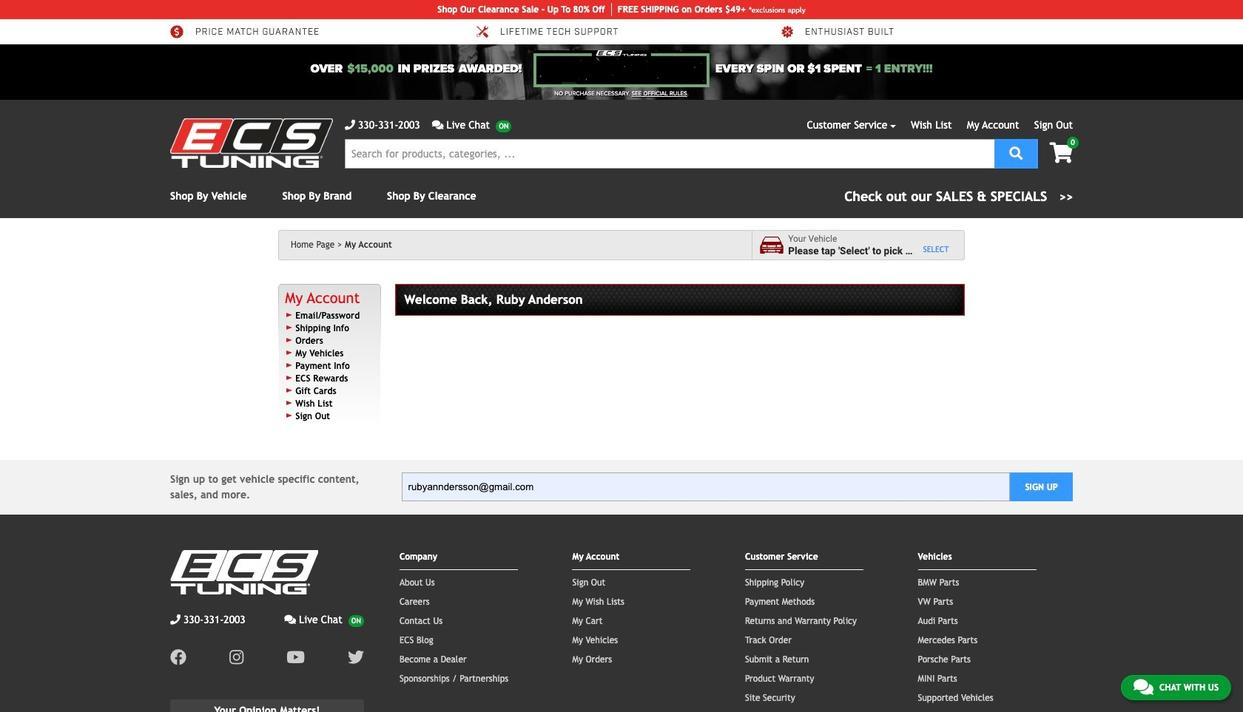 Task type: describe. For each thing, give the bounding box(es) containing it.
phone image
[[345, 120, 355, 130]]

instagram logo image
[[229, 650, 244, 666]]

phone image
[[170, 615, 181, 625]]

comments image for phone image
[[284, 615, 296, 625]]

facebook logo image
[[170, 650, 187, 666]]

comments image for phone icon
[[432, 120, 444, 130]]

shopping cart image
[[1050, 143, 1073, 164]]

Search text field
[[345, 139, 995, 169]]

2 ecs tuning image from the top
[[170, 550, 318, 595]]



Task type: vqa. For each thing, say whether or not it's contained in the screenshot.
Reviews
no



Task type: locate. For each thing, give the bounding box(es) containing it.
comments image
[[432, 120, 444, 130], [284, 615, 296, 625]]

comments image
[[1134, 679, 1154, 697]]

1 horizontal spatial comments image
[[432, 120, 444, 130]]

0 vertical spatial ecs tuning image
[[170, 118, 333, 168]]

1 vertical spatial comments image
[[284, 615, 296, 625]]

0 horizontal spatial comments image
[[284, 615, 296, 625]]

ecs tuning 'spin to win' contest logo image
[[534, 50, 710, 87]]

twitter logo image
[[348, 650, 364, 666]]

0 vertical spatial comments image
[[432, 120, 444, 130]]

search image
[[1010, 146, 1023, 160]]

1 vertical spatial ecs tuning image
[[170, 550, 318, 595]]

ecs tuning image
[[170, 118, 333, 168], [170, 550, 318, 595]]

1 ecs tuning image from the top
[[170, 118, 333, 168]]

Email email field
[[402, 473, 1011, 502]]

youtube logo image
[[287, 650, 305, 666]]



